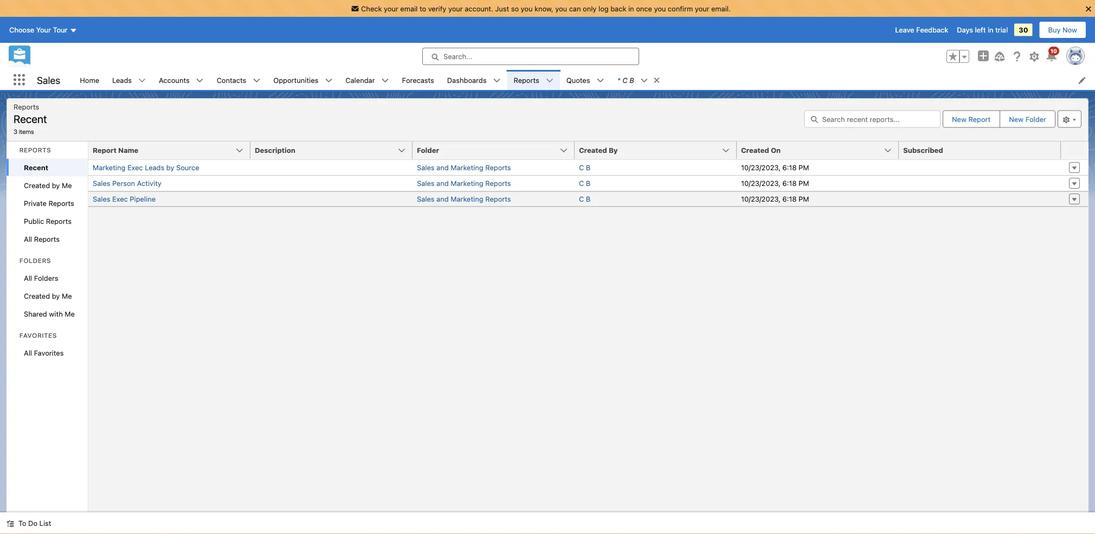 Task type: describe. For each thing, give the bounding box(es) containing it.
dashboards list item
[[441, 70, 507, 90]]

created on button
[[737, 142, 899, 159]]

to
[[18, 519, 26, 528]]

1 vertical spatial folders
[[34, 274, 58, 282]]

created by me link for shared
[[7, 287, 88, 305]]

sales and marketing reports link for sales exec pipeline
[[417, 195, 511, 203]]

forecasts link
[[396, 70, 441, 90]]

sales person activity
[[93, 179, 162, 187]]

subscribed cell
[[899, 142, 1068, 160]]

search...
[[444, 52, 473, 61]]

favorites inside all favorites link
[[34, 349, 64, 357]]

created up 'private'
[[24, 181, 50, 189]]

person
[[112, 179, 135, 187]]

quotes
[[567, 76, 590, 84]]

30
[[1019, 26, 1029, 34]]

now
[[1063, 26, 1078, 34]]

contacts list item
[[210, 70, 267, 90]]

created on
[[741, 146, 781, 154]]

accounts
[[159, 76, 190, 84]]

leave feedback
[[896, 26, 949, 34]]

* c b
[[618, 76, 634, 84]]

just
[[495, 4, 509, 12]]

10/23/2023, for sales person activity
[[741, 179, 781, 187]]

sales for sales person activity's sales and marketing reports link
[[417, 179, 435, 187]]

quotes link
[[560, 70, 597, 90]]

grid containing report name
[[88, 142, 1089, 207]]

1 your from the left
[[384, 4, 399, 12]]

2 you from the left
[[556, 4, 567, 12]]

pm for marketing exec leads by source
[[799, 164, 810, 172]]

text default image inside the to do list button
[[7, 520, 14, 528]]

feedback
[[917, 26, 949, 34]]

home
[[80, 76, 99, 84]]

exec for sales
[[112, 195, 128, 203]]

leads link
[[106, 70, 138, 90]]

c b for marketing exec leads by source
[[579, 164, 591, 172]]

Search recent reports... text field
[[805, 110, 941, 128]]

confirm
[[668, 4, 693, 12]]

text default image for accounts
[[196, 77, 204, 84]]

all reports link
[[7, 230, 88, 248]]

me for reports
[[62, 181, 72, 189]]

1 horizontal spatial leads
[[145, 164, 164, 172]]

c b link for sales exec pipeline
[[579, 195, 591, 203]]

new folder
[[1010, 115, 1047, 123]]

created by me for with
[[24, 292, 72, 300]]

contacts
[[217, 76, 246, 84]]

sales for sales exec pipeline's sales and marketing reports link
[[417, 195, 435, 203]]

c inside list item
[[623, 76, 628, 84]]

report name
[[93, 146, 139, 154]]

text default image for contacts
[[253, 77, 261, 84]]

pm for sales person activity
[[799, 179, 810, 187]]

description button
[[251, 142, 413, 159]]

10/23/2023, 6:18 pm for sales exec pipeline
[[741, 195, 810, 203]]

created by me for reports
[[24, 181, 72, 189]]

marketing exec leads by source link
[[93, 164, 199, 172]]

6:18 for marketing exec leads by source
[[783, 164, 797, 172]]

3 you from the left
[[654, 4, 666, 12]]

account.
[[465, 4, 493, 12]]

sales for sales person activity "link"
[[93, 179, 110, 187]]

choose
[[9, 26, 34, 34]]

check your email to verify your account. just so you know, you can only log back in once you confirm your email.
[[361, 4, 731, 12]]

sales and marketing reports for marketing exec leads by source
[[417, 164, 511, 172]]

dashboards
[[447, 76, 487, 84]]

private reports link
[[7, 194, 88, 212]]

all folders
[[24, 274, 58, 282]]

private
[[24, 199, 47, 207]]

on
[[771, 146, 781, 154]]

search... button
[[423, 48, 640, 65]]

all for all favorites
[[24, 349, 32, 357]]

0 vertical spatial recent
[[14, 112, 47, 125]]

recent link
[[7, 158, 88, 176]]

calendar link
[[339, 70, 382, 90]]

sales for sales exec pipeline link
[[93, 195, 110, 203]]

know,
[[535, 4, 554, 12]]

email
[[400, 4, 418, 12]]

new for new report
[[952, 115, 967, 123]]

to do list
[[18, 519, 51, 528]]

once
[[636, 4, 652, 12]]

10
[[1051, 48, 1058, 54]]

and for marketing exec leads by source
[[437, 164, 449, 172]]

sales and marketing reports link for marketing exec leads by source
[[417, 164, 511, 172]]

buy now button
[[1040, 21, 1087, 39]]

reports inside list item
[[514, 76, 540, 84]]

pipeline
[[130, 195, 156, 203]]

2 vertical spatial me
[[65, 310, 75, 318]]

so
[[511, 4, 519, 12]]

choose your tour
[[9, 26, 68, 34]]

sales and marketing reports link for sales person activity
[[417, 179, 511, 187]]

created up shared
[[24, 292, 50, 300]]

1 vertical spatial recent
[[24, 163, 48, 171]]

email.
[[712, 4, 731, 12]]

items
[[19, 127, 34, 135]]

private reports
[[24, 199, 74, 207]]

public reports
[[24, 217, 72, 225]]

leave feedback link
[[896, 26, 949, 34]]

new for new folder
[[1010, 115, 1024, 123]]

c b for sales exec pipeline
[[579, 195, 591, 203]]

b for marketing exec leads by source
[[586, 164, 591, 172]]

new folder button
[[1000, 110, 1056, 128]]

reports link
[[507, 70, 546, 90]]

folder cell
[[413, 142, 581, 160]]

b inside list item
[[630, 76, 634, 84]]

source
[[176, 164, 199, 172]]

log
[[599, 4, 609, 12]]

opportunities list item
[[267, 70, 339, 90]]

shared with me link
[[7, 305, 88, 323]]

choose your tour button
[[9, 21, 78, 39]]

report name button
[[88, 142, 251, 159]]

all favorites link
[[7, 344, 88, 362]]

leave
[[896, 26, 915, 34]]

description
[[255, 146, 295, 154]]

your
[[36, 26, 51, 34]]

and for sales exec pipeline
[[437, 195, 449, 203]]

created by cell
[[575, 142, 744, 160]]

by for recent
[[52, 181, 60, 189]]

sales for sales and marketing reports link for marketing exec leads by source
[[417, 164, 435, 172]]

reports recent 3 items
[[14, 103, 47, 135]]

left
[[976, 26, 986, 34]]

folder inside "cell"
[[417, 146, 439, 154]]

by for all folders
[[52, 292, 60, 300]]



Task type: locate. For each thing, give the bounding box(es) containing it.
0 vertical spatial sales and marketing reports
[[417, 164, 511, 172]]

all folders link
[[7, 269, 88, 287]]

report
[[969, 115, 991, 123], [93, 146, 117, 154]]

0 horizontal spatial report
[[93, 146, 117, 154]]

1 horizontal spatial folder
[[1026, 115, 1047, 123]]

created by me link
[[7, 176, 88, 194], [7, 287, 88, 305]]

actions cell
[[1062, 142, 1089, 160]]

created by me down recent link
[[24, 181, 72, 189]]

text default image inside calendar list item
[[382, 77, 389, 84]]

0 horizontal spatial in
[[629, 4, 634, 12]]

opportunities link
[[267, 70, 325, 90]]

subscribed button
[[899, 142, 1062, 159]]

6:18 for sales person activity
[[783, 179, 797, 187]]

created left on
[[741, 146, 770, 154]]

2 pm from the top
[[799, 179, 810, 187]]

2 new from the left
[[1010, 115, 1024, 123]]

1 vertical spatial pm
[[799, 179, 810, 187]]

2 text default image from the left
[[325, 77, 333, 84]]

1 vertical spatial 6:18
[[783, 179, 797, 187]]

created left by
[[579, 146, 607, 154]]

text default image inside reports list item
[[546, 77, 554, 84]]

new report button
[[944, 111, 1000, 127]]

2 c b from the top
[[579, 179, 591, 187]]

all up shared
[[24, 274, 32, 282]]

new right the new report
[[1010, 115, 1024, 123]]

2 vertical spatial all
[[24, 349, 32, 357]]

1 c b from the top
[[579, 164, 591, 172]]

2 10/23/2023, from the top
[[741, 179, 781, 187]]

2 created by me from the top
[[24, 292, 72, 300]]

1 new from the left
[[952, 115, 967, 123]]

reports
[[514, 76, 540, 84], [14, 103, 39, 111], [20, 146, 51, 154], [486, 164, 511, 172], [486, 179, 511, 187], [486, 195, 511, 203], [49, 199, 74, 207], [46, 217, 72, 225], [34, 235, 60, 243]]

group
[[947, 50, 970, 63]]

1 10/23/2023, 6:18 pm from the top
[[741, 164, 810, 172]]

1 text default image from the left
[[138, 77, 146, 84]]

c b
[[579, 164, 591, 172], [579, 179, 591, 187], [579, 195, 591, 203]]

10/23/2023, for marketing exec leads by source
[[741, 164, 781, 172]]

0 vertical spatial all
[[24, 235, 32, 243]]

buy now
[[1049, 26, 1078, 34]]

in right back
[[629, 4, 634, 12]]

new inside new folder button
[[1010, 115, 1024, 123]]

text default image for dashboards
[[493, 77, 501, 84]]

folder
[[1026, 115, 1047, 123], [417, 146, 439, 154]]

calendar list item
[[339, 70, 396, 90]]

sales and marketing reports link
[[417, 164, 511, 172], [417, 179, 511, 187], [417, 195, 511, 203]]

sales and marketing reports
[[417, 164, 511, 172], [417, 179, 511, 187], [417, 195, 511, 203]]

public reports link
[[7, 212, 88, 230]]

1 vertical spatial by
[[52, 181, 60, 189]]

0 vertical spatial by
[[166, 164, 174, 172]]

quotes list item
[[560, 70, 611, 90]]

text default image for reports
[[546, 77, 554, 84]]

1 vertical spatial c b link
[[579, 179, 591, 187]]

shared
[[24, 310, 47, 318]]

me
[[62, 181, 72, 189], [62, 292, 72, 300], [65, 310, 75, 318]]

all
[[24, 235, 32, 243], [24, 274, 32, 282], [24, 349, 32, 357]]

text default image for *
[[641, 77, 649, 84]]

2 and from the top
[[437, 179, 449, 187]]

text default image
[[138, 77, 146, 84], [325, 77, 333, 84], [382, 77, 389, 84], [546, 77, 554, 84]]

accounts link
[[152, 70, 196, 90]]

0 vertical spatial created by me link
[[7, 176, 88, 194]]

list
[[39, 519, 51, 528]]

1 c b link from the top
[[579, 164, 591, 172]]

forecasts
[[402, 76, 434, 84]]

1 vertical spatial sales and marketing reports
[[417, 179, 511, 187]]

1 horizontal spatial your
[[449, 4, 463, 12]]

marketing for sales person activity
[[451, 179, 484, 187]]

recent up 'private'
[[24, 163, 48, 171]]

list containing home
[[73, 70, 1096, 90]]

c b link for sales person activity
[[579, 179, 591, 187]]

0 vertical spatial 10/23/2023,
[[741, 164, 781, 172]]

me up with
[[62, 292, 72, 300]]

0 vertical spatial c b link
[[579, 164, 591, 172]]

you right the so
[[521, 4, 533, 12]]

your left email.
[[695, 4, 710, 12]]

back
[[611, 4, 627, 12]]

3 10/23/2023, 6:18 pm from the top
[[741, 195, 810, 203]]

0 vertical spatial and
[[437, 164, 449, 172]]

1 horizontal spatial in
[[988, 26, 994, 34]]

created by me link up private reports
[[7, 176, 88, 194]]

leads up activity
[[145, 164, 164, 172]]

3 all from the top
[[24, 349, 32, 357]]

c for sales exec pipeline
[[579, 195, 584, 203]]

2 sales and marketing reports link from the top
[[417, 179, 511, 187]]

2 all from the top
[[24, 274, 32, 282]]

home link
[[73, 70, 106, 90]]

2 your from the left
[[449, 4, 463, 12]]

2 vertical spatial 6:18
[[783, 195, 797, 203]]

0 vertical spatial sales and marketing reports link
[[417, 164, 511, 172]]

all for all folders
[[24, 274, 32, 282]]

leads right home link
[[112, 76, 132, 84]]

created by me link up shared with me
[[7, 287, 88, 305]]

0 vertical spatial folder
[[1026, 115, 1047, 123]]

new inside new report button
[[952, 115, 967, 123]]

1 all from the top
[[24, 235, 32, 243]]

reports list item
[[507, 70, 560, 90]]

0 vertical spatial leads
[[112, 76, 132, 84]]

reports inside "link"
[[49, 199, 74, 207]]

created by me down the all folders link
[[24, 292, 72, 300]]

1 vertical spatial favorites
[[34, 349, 64, 357]]

3 your from the left
[[695, 4, 710, 12]]

10 button
[[1046, 47, 1060, 63]]

c b link for marketing exec leads by source
[[579, 164, 591, 172]]

1 vertical spatial sales and marketing reports link
[[417, 179, 511, 187]]

b
[[630, 76, 634, 84], [586, 164, 591, 172], [586, 179, 591, 187], [586, 195, 591, 203]]

text default image inside contacts list item
[[253, 77, 261, 84]]

your right verify
[[449, 4, 463, 12]]

2 horizontal spatial you
[[654, 4, 666, 12]]

sales exec pipeline
[[93, 195, 156, 203]]

and for sales person activity
[[437, 179, 449, 187]]

you right once
[[654, 4, 666, 12]]

marketing for marketing exec leads by source
[[451, 164, 484, 172]]

2 horizontal spatial your
[[695, 4, 710, 12]]

b for sales exec pipeline
[[586, 195, 591, 203]]

c for sales person activity
[[579, 179, 584, 187]]

c b for sales person activity
[[579, 179, 591, 187]]

1 vertical spatial 10/23/2023, 6:18 pm
[[741, 179, 810, 187]]

report name cell
[[88, 142, 257, 160]]

days
[[958, 26, 974, 34]]

text default image inside leads list item
[[138, 77, 146, 84]]

leads inside list item
[[112, 76, 132, 84]]

1 created by me link from the top
[[7, 176, 88, 194]]

reports inside reports recent 3 items
[[14, 103, 39, 111]]

created by me link for private
[[7, 176, 88, 194]]

10/23/2023, 6:18 pm
[[741, 164, 810, 172], [741, 179, 810, 187], [741, 195, 810, 203]]

3 text default image from the left
[[382, 77, 389, 84]]

c b link
[[579, 164, 591, 172], [579, 179, 591, 187], [579, 195, 591, 203]]

1 and from the top
[[437, 164, 449, 172]]

folders up shared with me link
[[34, 274, 58, 282]]

0 horizontal spatial folder
[[417, 146, 439, 154]]

0 vertical spatial 10/23/2023, 6:18 pm
[[741, 164, 810, 172]]

4 text default image from the left
[[546, 77, 554, 84]]

text default image
[[653, 77, 661, 84], [196, 77, 204, 84], [253, 77, 261, 84], [493, 77, 501, 84], [597, 77, 605, 84], [641, 77, 649, 84], [7, 520, 14, 528]]

0 vertical spatial folders
[[20, 257, 51, 264]]

2 vertical spatial 10/23/2023, 6:18 pm
[[741, 195, 810, 203]]

favorites
[[20, 332, 57, 339], [34, 349, 64, 357]]

c for marketing exec leads by source
[[579, 164, 584, 172]]

0 vertical spatial favorites
[[20, 332, 57, 339]]

text default image left quotes
[[546, 77, 554, 84]]

*
[[618, 76, 621, 84]]

public
[[24, 217, 44, 225]]

10/23/2023, for sales exec pipeline
[[741, 195, 781, 203]]

1 sales and marketing reports link from the top
[[417, 164, 511, 172]]

10/23/2023, 6:18 pm for marketing exec leads by source
[[741, 164, 810, 172]]

tour
[[53, 26, 68, 34]]

1 horizontal spatial report
[[969, 115, 991, 123]]

2 vertical spatial c b link
[[579, 195, 591, 203]]

10/23/2023, 6:18 pm for sales person activity
[[741, 179, 810, 187]]

1 horizontal spatial new
[[1010, 115, 1024, 123]]

exec for marketing
[[127, 164, 143, 172]]

me up private reports
[[62, 181, 72, 189]]

new
[[952, 115, 967, 123], [1010, 115, 1024, 123]]

2 vertical spatial sales and marketing reports link
[[417, 195, 511, 203]]

text default image inside quotes list item
[[597, 77, 605, 84]]

by
[[609, 146, 618, 154]]

1 sales and marketing reports from the top
[[417, 164, 511, 172]]

favorites down shared with me
[[34, 349, 64, 357]]

2 vertical spatial by
[[52, 292, 60, 300]]

text default image inside dashboards list item
[[493, 77, 501, 84]]

0 vertical spatial created by me
[[24, 181, 72, 189]]

text default image for opportunities
[[325, 77, 333, 84]]

0 vertical spatial exec
[[127, 164, 143, 172]]

1 vertical spatial c b
[[579, 179, 591, 187]]

sales exec pipeline link
[[93, 195, 156, 203]]

all down shared
[[24, 349, 32, 357]]

folder button
[[413, 142, 575, 159]]

0 vertical spatial report
[[969, 115, 991, 123]]

1 vertical spatial folder
[[417, 146, 439, 154]]

recent up items
[[14, 112, 47, 125]]

2 vertical spatial c b
[[579, 195, 591, 203]]

all for all reports
[[24, 235, 32, 243]]

text default image inside opportunities "list item"
[[325, 77, 333, 84]]

2 10/23/2023, 6:18 pm from the top
[[741, 179, 810, 187]]

with
[[49, 310, 63, 318]]

1 vertical spatial exec
[[112, 195, 128, 203]]

and
[[437, 164, 449, 172], [437, 179, 449, 187], [437, 195, 449, 203]]

1 vertical spatial in
[[988, 26, 994, 34]]

exec
[[127, 164, 143, 172], [112, 195, 128, 203]]

pm for sales exec pipeline
[[799, 195, 810, 203]]

name
[[118, 146, 139, 154]]

grid
[[88, 142, 1089, 207]]

verify
[[428, 4, 447, 12]]

all down public
[[24, 235, 32, 243]]

3 and from the top
[[437, 195, 449, 203]]

shared with me
[[24, 310, 75, 318]]

your left email
[[384, 4, 399, 12]]

3 c b link from the top
[[579, 195, 591, 203]]

check
[[361, 4, 382, 12]]

0 vertical spatial me
[[62, 181, 72, 189]]

exec up sales person activity
[[127, 164, 143, 172]]

list item containing *
[[611, 70, 666, 90]]

1 vertical spatial created by me link
[[7, 287, 88, 305]]

1 created by me from the top
[[24, 181, 72, 189]]

6:18
[[783, 164, 797, 172], [783, 179, 797, 187], [783, 195, 797, 203]]

created by
[[579, 146, 618, 154]]

sales person activity link
[[93, 179, 162, 187]]

created inside button
[[741, 146, 770, 154]]

3 c b from the top
[[579, 195, 591, 203]]

2 vertical spatial 10/23/2023,
[[741, 195, 781, 203]]

list
[[73, 70, 1096, 90]]

exec down person
[[112, 195, 128, 203]]

0 vertical spatial c b
[[579, 164, 591, 172]]

marketing
[[93, 164, 126, 172], [451, 164, 484, 172], [451, 179, 484, 187], [451, 195, 484, 203]]

2 6:18 from the top
[[783, 179, 797, 187]]

days left in trial
[[958, 26, 1008, 34]]

actions image
[[1062, 142, 1089, 159]]

0 vertical spatial 6:18
[[783, 164, 797, 172]]

created inside 'button'
[[579, 146, 607, 154]]

text default image for calendar
[[382, 77, 389, 84]]

folders up the all folders
[[20, 257, 51, 264]]

to
[[420, 4, 426, 12]]

3 sales and marketing reports link from the top
[[417, 195, 511, 203]]

0 vertical spatial pm
[[799, 164, 810, 172]]

created by button
[[575, 142, 737, 159]]

3 6:18 from the top
[[783, 195, 797, 203]]

calendar
[[346, 76, 375, 84]]

in right left
[[988, 26, 994, 34]]

text default image left calendar
[[325, 77, 333, 84]]

b for sales person activity
[[586, 179, 591, 187]]

dashboards link
[[441, 70, 493, 90]]

text default image inside accounts list item
[[196, 77, 204, 84]]

marketing for sales exec pipeline
[[451, 195, 484, 203]]

report left name
[[93, 146, 117, 154]]

1 pm from the top
[[799, 164, 810, 172]]

all favorites
[[24, 349, 64, 357]]

2 vertical spatial pm
[[799, 195, 810, 203]]

1 horizontal spatial you
[[556, 4, 567, 12]]

accounts list item
[[152, 70, 210, 90]]

sales and marketing reports for sales person activity
[[417, 179, 511, 187]]

do
[[28, 519, 37, 528]]

1 vertical spatial 10/23/2023,
[[741, 179, 781, 187]]

new report
[[952, 115, 991, 123]]

opportunities
[[274, 76, 319, 84]]

activity
[[137, 179, 162, 187]]

list item
[[611, 70, 666, 90]]

1 you from the left
[[521, 4, 533, 12]]

1 vertical spatial leads
[[145, 164, 164, 172]]

text default image right calendar
[[382, 77, 389, 84]]

new up subscribed button at the right top of page
[[952, 115, 967, 123]]

cell
[[251, 160, 413, 175], [899, 160, 1062, 175], [251, 175, 413, 191], [899, 175, 1062, 191], [251, 191, 413, 207], [899, 191, 1062, 207]]

2 vertical spatial sales and marketing reports
[[417, 195, 511, 203]]

created on cell
[[737, 142, 906, 160]]

2 vertical spatial and
[[437, 195, 449, 203]]

text default image for quotes
[[597, 77, 605, 84]]

your
[[384, 4, 399, 12], [449, 4, 463, 12], [695, 4, 710, 12]]

subscribed
[[904, 146, 944, 154]]

marketing exec leads by source
[[93, 164, 199, 172]]

2 c b link from the top
[[579, 179, 591, 187]]

can
[[569, 4, 581, 12]]

you left can
[[556, 4, 567, 12]]

c
[[623, 76, 628, 84], [579, 164, 584, 172], [579, 179, 584, 187], [579, 195, 584, 203]]

1 vertical spatial created by me
[[24, 292, 72, 300]]

1 vertical spatial me
[[62, 292, 72, 300]]

by up private reports
[[52, 181, 60, 189]]

3 sales and marketing reports from the top
[[417, 195, 511, 203]]

2 created by me link from the top
[[7, 287, 88, 305]]

me right with
[[65, 310, 75, 318]]

text default image for leads
[[138, 77, 146, 84]]

6:18 for sales exec pipeline
[[783, 195, 797, 203]]

favorites up all favorites
[[20, 332, 57, 339]]

3
[[14, 127, 17, 135]]

0 horizontal spatial new
[[952, 115, 967, 123]]

description cell
[[251, 142, 419, 160]]

0 horizontal spatial you
[[521, 4, 533, 12]]

1 vertical spatial all
[[24, 274, 32, 282]]

by
[[166, 164, 174, 172], [52, 181, 60, 189], [52, 292, 60, 300]]

created
[[579, 146, 607, 154], [741, 146, 770, 154], [24, 181, 50, 189], [24, 292, 50, 300]]

1 vertical spatial and
[[437, 179, 449, 187]]

0 horizontal spatial leads
[[112, 76, 132, 84]]

0 vertical spatial in
[[629, 4, 634, 12]]

3 10/23/2023, from the top
[[741, 195, 781, 203]]

1 10/23/2023, from the top
[[741, 164, 781, 172]]

by down report name cell
[[166, 164, 174, 172]]

only
[[583, 4, 597, 12]]

to do list button
[[0, 513, 58, 534]]

1 6:18 from the top
[[783, 164, 797, 172]]

by up with
[[52, 292, 60, 300]]

me for with
[[62, 292, 72, 300]]

2 sales and marketing reports from the top
[[417, 179, 511, 187]]

3 pm from the top
[[799, 195, 810, 203]]

contacts link
[[210, 70, 253, 90]]

created by me
[[24, 181, 72, 189], [24, 292, 72, 300]]

text default image left accounts link
[[138, 77, 146, 84]]

report inside cell
[[93, 146, 117, 154]]

in
[[629, 4, 634, 12], [988, 26, 994, 34]]

sales
[[37, 74, 60, 86], [417, 164, 435, 172], [93, 179, 110, 187], [417, 179, 435, 187], [93, 195, 110, 203], [417, 195, 435, 203]]

report up subscribed button at the right top of page
[[969, 115, 991, 123]]

1 vertical spatial report
[[93, 146, 117, 154]]

leads
[[112, 76, 132, 84], [145, 164, 164, 172]]

sales and marketing reports for sales exec pipeline
[[417, 195, 511, 203]]

leads list item
[[106, 70, 152, 90]]

0 horizontal spatial your
[[384, 4, 399, 12]]

trial
[[996, 26, 1008, 34]]



Task type: vqa. For each thing, say whether or not it's contained in the screenshot.
Subscribed
yes



